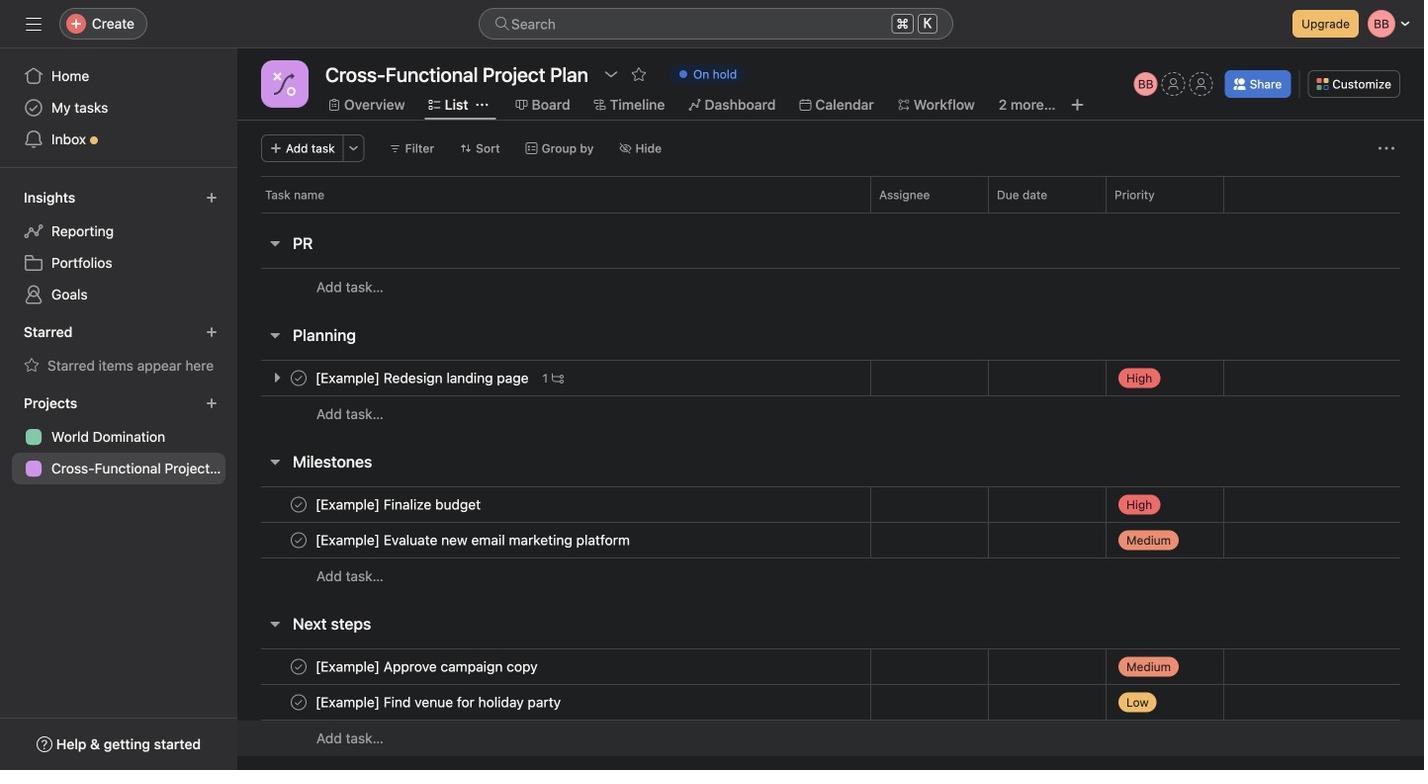 Task type: locate. For each thing, give the bounding box(es) containing it.
2 task name text field from the top
[[312, 657, 544, 677]]

Mark complete checkbox
[[287, 366, 311, 390], [287, 529, 311, 552], [287, 691, 311, 715]]

4 collapse task list for this group image from the top
[[267, 616, 283, 632]]

1 horizontal spatial more actions image
[[1379, 140, 1395, 156]]

3 mark complete image from the top
[[287, 655, 311, 679]]

mark complete checkbox for mark complete image within the [example] approve campaign copy cell
[[287, 691, 311, 715]]

0 horizontal spatial more actions image
[[348, 142, 360, 154]]

Task name text field
[[312, 495, 487, 515], [312, 531, 636, 550]]

0 vertical spatial mark complete checkbox
[[287, 493, 311, 517]]

2 vertical spatial mark complete checkbox
[[287, 691, 311, 715]]

1 vertical spatial task name text field
[[312, 657, 544, 677]]

mark complete image for '[example] find venue for holiday party' cell
[[287, 691, 311, 715]]

mark complete image inside [example] approve campaign copy cell
[[287, 655, 311, 679]]

more actions image
[[1379, 140, 1395, 156], [348, 142, 360, 154]]

collapse task list for this group image for header next steps tree grid
[[267, 616, 283, 632]]

collapse task list for this group image
[[267, 235, 283, 251], [267, 327, 283, 343], [267, 454, 283, 470], [267, 616, 283, 632]]

3 collapse task list for this group image from the top
[[267, 454, 283, 470]]

0 vertical spatial mark complete checkbox
[[287, 366, 311, 390]]

3 task name text field from the top
[[312, 693, 567, 713]]

2 mark complete image from the top
[[287, 529, 311, 552]]

mark complete checkbox inside [example] finalize budget cell
[[287, 493, 311, 517]]

show options image
[[603, 66, 619, 82]]

[example] approve campaign copy cell
[[237, 649, 870, 685]]

task name text field for mark complete checkbox within the [example] evaluate new email marketing platform 'cell'
[[312, 531, 636, 550]]

mark complete checkbox inside [example] evaluate new email marketing platform 'cell'
[[287, 529, 311, 552]]

task name text field for mark complete option within the [example] approve campaign copy cell
[[312, 657, 544, 677]]

None text field
[[320, 56, 593, 92]]

[example] find venue for holiday party cell
[[237, 684, 870, 721]]

new project or portfolio image
[[206, 398, 218, 409]]

1 vertical spatial mark complete checkbox
[[287, 529, 311, 552]]

task name text field inside [example] approve campaign copy cell
[[312, 657, 544, 677]]

2 mark complete checkbox from the top
[[287, 529, 311, 552]]

Task name text field
[[312, 368, 535, 388], [312, 657, 544, 677], [312, 693, 567, 713]]

task name text field inside [example] evaluate new email marketing platform 'cell'
[[312, 531, 636, 550]]

mark complete image inside [example] evaluate new email marketing platform 'cell'
[[287, 529, 311, 552]]

starred element
[[0, 315, 237, 386]]

mark complete image for [example] evaluate new email marketing platform 'cell'
[[287, 529, 311, 552]]

1 vertical spatial mark complete checkbox
[[287, 655, 311, 679]]

4 mark complete image from the top
[[287, 691, 311, 715]]

header milestones tree grid
[[237, 487, 1424, 594]]

1 task name text field from the top
[[312, 368, 535, 388]]

1 task name text field from the top
[[312, 495, 487, 515]]

1 mark complete checkbox from the top
[[287, 366, 311, 390]]

manage project members image
[[1134, 72, 1158, 96]]

None field
[[479, 8, 953, 40]]

add items to starred image
[[206, 326, 218, 338]]

mark complete checkbox inside '[example] find venue for holiday party' cell
[[287, 691, 311, 715]]

3 mark complete checkbox from the top
[[287, 691, 311, 715]]

1 collapse task list for this group image from the top
[[267, 235, 283, 251]]

mark complete image inside '[example] find venue for holiday party' cell
[[287, 691, 311, 715]]

0 vertical spatial task name text field
[[312, 495, 487, 515]]

2 collapse task list for this group image from the top
[[267, 327, 283, 343]]

insights element
[[0, 180, 237, 315]]

task name text field inside [example] finalize budget cell
[[312, 495, 487, 515]]

add to starred image
[[631, 66, 647, 82]]

2 task name text field from the top
[[312, 531, 636, 550]]

row
[[237, 176, 1424, 213], [261, 212, 1400, 214], [237, 268, 1424, 306], [237, 360, 1424, 397], [237, 396, 1424, 432], [237, 487, 1424, 523], [237, 522, 1424, 559], [237, 558, 1424, 594], [237, 649, 1424, 685], [237, 684, 1424, 721], [237, 720, 1424, 757]]

1 subtask image
[[552, 372, 564, 384]]

Mark complete checkbox
[[287, 493, 311, 517], [287, 655, 311, 679]]

header planning tree grid
[[237, 360, 1424, 432]]

1 vertical spatial task name text field
[[312, 531, 636, 550]]

0 vertical spatial task name text field
[[312, 368, 535, 388]]

2 vertical spatial task name text field
[[312, 693, 567, 713]]

1 mark complete checkbox from the top
[[287, 493, 311, 517]]

mark complete image
[[287, 366, 311, 390], [287, 529, 311, 552], [287, 655, 311, 679], [287, 691, 311, 715]]

collapse task list for this group image for the header planning tree grid
[[267, 327, 283, 343]]

2 mark complete checkbox from the top
[[287, 655, 311, 679]]

mark complete checkbox inside [example] approve campaign copy cell
[[287, 655, 311, 679]]

task name text field inside '[example] find venue for holiday party' cell
[[312, 693, 567, 713]]



Task type: describe. For each thing, give the bounding box(es) containing it.
mark complete checkbox for mark complete icon
[[287, 529, 311, 552]]

header next steps tree grid
[[237, 649, 1424, 757]]

mark complete image
[[287, 493, 311, 517]]

hide sidebar image
[[26, 16, 42, 32]]

[example] redesign landing page cell
[[237, 360, 870, 397]]

new insights image
[[206, 192, 218, 204]]

global element
[[0, 48, 237, 167]]

task name text field for mark complete option inside [example] finalize budget cell
[[312, 495, 487, 515]]

tab actions image
[[476, 99, 488, 111]]

[example] finalize budget cell
[[237, 487, 870, 523]]

expand subtask list for the task [example] redesign landing page image
[[269, 370, 285, 386]]

mark complete checkbox inside [example] redesign landing page cell
[[287, 366, 311, 390]]

[example] evaluate new email marketing platform cell
[[237, 522, 870, 559]]

mark complete image for [example] approve campaign copy cell
[[287, 655, 311, 679]]

collapse task list for this group image for header milestones tree grid
[[267, 454, 283, 470]]

task name text field inside [example] redesign landing page cell
[[312, 368, 535, 388]]

1 mark complete image from the top
[[287, 366, 311, 390]]

add tab image
[[1070, 97, 1086, 113]]

projects element
[[0, 386, 237, 489]]

Search tasks, projects, and more text field
[[479, 8, 953, 40]]

mark complete checkbox for '[example] find venue for holiday party' cell
[[287, 655, 311, 679]]

mark complete checkbox for [example] evaluate new email marketing platform 'cell'
[[287, 493, 311, 517]]

task name text field for mark complete checkbox in the '[example] find venue for holiday party' cell
[[312, 693, 567, 713]]

line_and_symbols image
[[273, 72, 297, 96]]



Task type: vqa. For each thing, say whether or not it's contained in the screenshot.
first Mark complete OPTION from the bottom
yes



